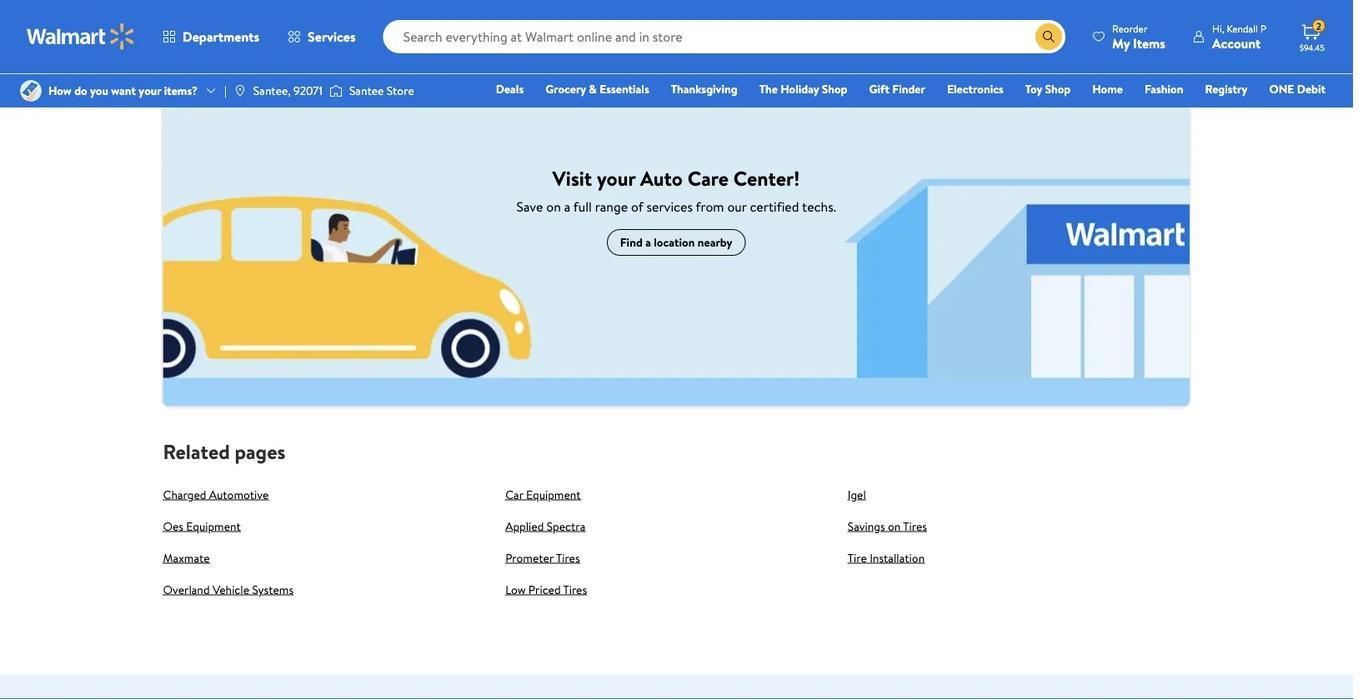 Task type: locate. For each thing, give the bounding box(es) containing it.
prometer
[[505, 550, 554, 566]]

search icon image
[[1042, 30, 1056, 43]]

0 horizontal spatial on
[[546, 197, 561, 216]]

essentials
[[600, 81, 649, 97]]

1 vertical spatial equipment
[[186, 518, 241, 535]]

overland vehicle systems link
[[163, 582, 294, 598]]

gift finder
[[869, 81, 925, 97]]

0 horizontal spatial equipment
[[186, 518, 241, 535]]

of
[[631, 197, 643, 216]]

low
[[505, 582, 526, 598]]

1 horizontal spatial shop
[[1045, 81, 1071, 97]]

2
[[1316, 19, 1322, 33]]

a right find
[[645, 234, 651, 251]]

tires right priced
[[563, 582, 587, 598]]

car equipment
[[505, 487, 581, 503]]

1 horizontal spatial your
[[597, 164, 635, 192]]

installation
[[870, 550, 925, 566]]

tires for priced
[[563, 582, 587, 598]]

santee, 92071
[[253, 82, 323, 99]]

 image right 92071
[[329, 83, 343, 99]]

tire installation link
[[848, 550, 925, 566]]

vehicle
[[213, 582, 249, 598]]

maxmate
[[163, 550, 210, 566]]

|
[[224, 82, 227, 99]]

&
[[589, 81, 597, 97]]

applied spectra
[[505, 518, 586, 535]]

0 horizontal spatial  image
[[20, 80, 42, 102]]

 image
[[233, 84, 247, 98]]

a inside visit your auto care center! save on a full range of services from our certified techs.
[[564, 197, 570, 216]]

on inside visit your auto care center! save on a full range of services from our certified techs.
[[546, 197, 561, 216]]

charged
[[163, 487, 206, 503]]

Walmart Site-Wide search field
[[383, 20, 1066, 53]]

your up 'range'
[[597, 164, 635, 192]]

on right the save
[[546, 197, 561, 216]]

holiday
[[781, 81, 819, 97]]

92071
[[294, 82, 323, 99]]

igel
[[848, 487, 866, 503]]

0 horizontal spatial your
[[139, 82, 161, 99]]

santee
[[349, 82, 384, 99]]

1 vertical spatial your
[[597, 164, 635, 192]]

center!
[[733, 164, 800, 192]]

1 horizontal spatial a
[[645, 234, 651, 251]]

departments button
[[148, 17, 274, 57]]

 image for santee store
[[329, 83, 343, 99]]

toy shop link
[[1018, 80, 1078, 98]]

2 vertical spatial tires
[[563, 582, 587, 598]]

shop
[[822, 81, 848, 97], [1045, 81, 1071, 97]]

toy shop
[[1025, 81, 1071, 97]]

charged automotive
[[163, 487, 269, 503]]

0 vertical spatial on
[[546, 197, 561, 216]]

find a location nearby
[[620, 234, 732, 251]]

1 vertical spatial on
[[888, 518, 901, 535]]

systems
[[252, 582, 294, 598]]

thanksgiving link
[[663, 80, 745, 98]]

savings
[[848, 518, 885, 535]]

your right want
[[139, 82, 161, 99]]

grocery & essentials
[[545, 81, 649, 97]]

the holiday shop link
[[752, 80, 855, 98]]

santee store
[[349, 82, 414, 99]]

electronics link
[[940, 80, 1011, 98]]

you
[[90, 82, 108, 99]]

items?
[[164, 82, 198, 99]]

registry link
[[1198, 80, 1255, 98]]

techs.
[[802, 197, 836, 216]]

equipment up applied spectra at the bottom of the page
[[526, 487, 581, 503]]

automotive
[[209, 487, 269, 503]]

one debit link
[[1262, 80, 1333, 98]]

 image for how do you want your items?
[[20, 80, 42, 102]]

1 horizontal spatial on
[[888, 518, 901, 535]]

equipment down charged automotive link
[[186, 518, 241, 535]]

prometer tires
[[505, 550, 580, 566]]

visit your auto care center! save on a full range of services from our certified techs.
[[516, 164, 836, 216]]

tire installation
[[848, 550, 925, 566]]

1 horizontal spatial equipment
[[526, 487, 581, 503]]

pages
[[235, 438, 285, 466]]

a left full
[[564, 197, 570, 216]]

auto
[[640, 164, 683, 192]]

equipment
[[526, 487, 581, 503], [186, 518, 241, 535]]

 image
[[20, 80, 42, 102], [329, 83, 343, 99]]

equipment for oes equipment
[[186, 518, 241, 535]]

savings on tires
[[848, 518, 927, 535]]

thanksgiving
[[671, 81, 738, 97]]

debit
[[1297, 81, 1326, 97]]

tires down the spectra
[[556, 550, 580, 566]]

1 vertical spatial a
[[645, 234, 651, 251]]

grocery & essentials link
[[538, 80, 657, 98]]

 image left how
[[20, 80, 42, 102]]

car equipment link
[[505, 487, 581, 503]]

my
[[1112, 34, 1130, 52]]

0 horizontal spatial shop
[[822, 81, 848, 97]]

shop right 'toy'
[[1045, 81, 1071, 97]]

range
[[595, 197, 628, 216]]

tires
[[903, 518, 927, 535], [556, 550, 580, 566], [563, 582, 587, 598]]

reorder
[[1112, 21, 1148, 35]]

certified
[[750, 197, 799, 216]]

tires up installation
[[903, 518, 927, 535]]

santee,
[[253, 82, 291, 99]]

your
[[139, 82, 161, 99], [597, 164, 635, 192]]

1 shop from the left
[[822, 81, 848, 97]]

home
[[1092, 81, 1123, 97]]

0 vertical spatial tires
[[903, 518, 927, 535]]

how
[[48, 82, 72, 99]]

shop right holiday at the right top of the page
[[822, 81, 848, 97]]

1 horizontal spatial  image
[[329, 83, 343, 99]]

0 vertical spatial equipment
[[526, 487, 581, 503]]

deals
[[496, 81, 524, 97]]

0 horizontal spatial a
[[564, 197, 570, 216]]

applied
[[505, 518, 544, 535]]

registry
[[1205, 81, 1248, 97]]

on right savings at the right bottom
[[888, 518, 901, 535]]

0 vertical spatial a
[[564, 197, 570, 216]]

services
[[647, 197, 693, 216]]

visit
[[553, 164, 592, 192]]

equipment for car equipment
[[526, 487, 581, 503]]



Task type: vqa. For each thing, say whether or not it's contained in the screenshot.
first For from the bottom
no



Task type: describe. For each thing, give the bounding box(es) containing it.
do
[[74, 82, 87, 99]]

1 vertical spatial tires
[[556, 550, 580, 566]]

prometer tires link
[[505, 550, 580, 566]]

how do you want your items?
[[48, 82, 198, 99]]

oes equipment link
[[163, 518, 241, 535]]

location
[[654, 234, 695, 251]]

$94.45
[[1300, 42, 1325, 53]]

nearby
[[698, 234, 732, 251]]

p
[[1260, 21, 1266, 35]]

charged automotive link
[[163, 487, 269, 503]]

tires for on
[[903, 518, 927, 535]]

Search search field
[[383, 20, 1066, 53]]

store
[[387, 82, 414, 99]]

car
[[505, 487, 523, 503]]

oes
[[163, 518, 183, 535]]

priced
[[528, 582, 561, 598]]

electronics
[[947, 81, 1004, 97]]

walmart image
[[27, 23, 135, 50]]

related pages
[[163, 438, 285, 466]]

find
[[620, 234, 643, 251]]

services
[[308, 28, 356, 46]]

finder
[[892, 81, 925, 97]]

fashion
[[1145, 81, 1183, 97]]

2 shop from the left
[[1045, 81, 1071, 97]]

home link
[[1085, 80, 1131, 98]]

one debit walmart+
[[1269, 81, 1326, 120]]

the holiday shop
[[759, 81, 848, 97]]

items
[[1133, 34, 1165, 52]]

overland vehicle systems
[[163, 582, 294, 598]]

maxmate link
[[163, 550, 210, 566]]

walmart+ link
[[1268, 103, 1333, 121]]

gift finder link
[[862, 80, 933, 98]]

our
[[727, 197, 747, 216]]

hi, kendall p account
[[1212, 21, 1266, 52]]

igel link
[[848, 487, 866, 503]]

grocery
[[545, 81, 586, 97]]

related
[[163, 438, 230, 466]]

the
[[759, 81, 778, 97]]

overland
[[163, 582, 210, 598]]

care
[[688, 164, 729, 192]]

services button
[[274, 17, 370, 57]]

gift
[[869, 81, 890, 97]]

departments
[[183, 28, 259, 46]]

full
[[573, 197, 592, 216]]

from
[[696, 197, 724, 216]]

kendall
[[1227, 21, 1258, 35]]

find a location nearby link
[[607, 229, 746, 256]]

fashion link
[[1137, 80, 1191, 98]]

reorder my items
[[1112, 21, 1165, 52]]

tire
[[848, 550, 867, 566]]

save
[[516, 197, 543, 216]]

0 vertical spatial your
[[139, 82, 161, 99]]

deals link
[[488, 80, 531, 98]]

your inside visit your auto care center! save on a full range of services from our certified techs.
[[597, 164, 635, 192]]

toy
[[1025, 81, 1042, 97]]

low priced tires
[[505, 582, 587, 598]]

applied spectra link
[[505, 518, 586, 535]]

hi,
[[1212, 21, 1224, 35]]

account
[[1212, 34, 1261, 52]]

spectra
[[547, 518, 586, 535]]

want
[[111, 82, 136, 99]]

savings on tires link
[[848, 518, 927, 535]]

walmart+
[[1276, 104, 1326, 120]]

low priced tires link
[[505, 582, 587, 598]]



